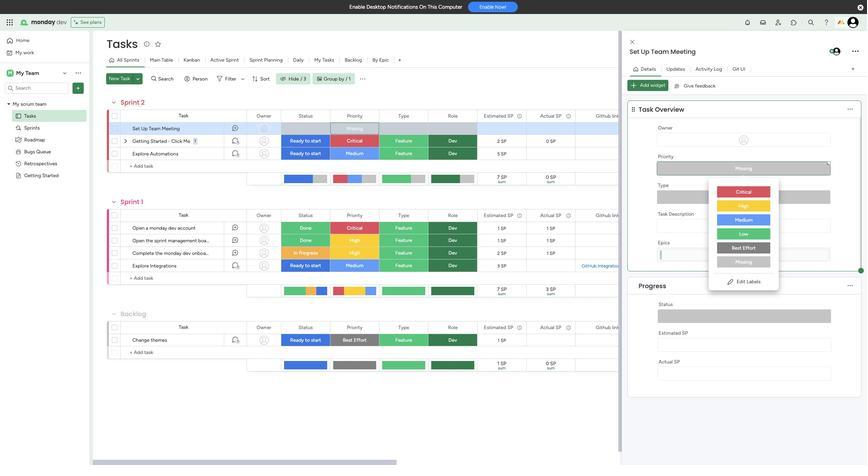 Task type: describe. For each thing, give the bounding box(es) containing it.
3 link from the top
[[612, 325, 620, 331]]

0 horizontal spatial progress
[[299, 250, 318, 256]]

1 status field from the top
[[297, 112, 315, 120]]

7 feature from the top
[[396, 337, 412, 343]]

flow
[[218, 251, 228, 257]]

themes
[[151, 337, 167, 343]]

search everything image
[[808, 19, 815, 26]]

1 horizontal spatial maria williams image
[[848, 17, 859, 28]]

best effort inside option
[[732, 245, 756, 251]]

plans
[[90, 19, 102, 25]]

management
[[168, 238, 197, 244]]

6 feature from the top
[[396, 263, 412, 269]]

5 dev from the top
[[449, 250, 457, 256]]

5
[[497, 151, 500, 156]]

hide / 3
[[289, 76, 306, 82]]

column information image for 1st actual sp field from the bottom of the page
[[566, 325, 572, 331]]

to for change themes
[[305, 337, 310, 343]]

ready to start for explore automations
[[290, 151, 321, 157]]

dapulse drag 2 image
[[623, 240, 625, 248]]

0 vertical spatial missing
[[347, 126, 363, 132]]

person
[[193, 76, 208, 82]]

priority for first priority field from the bottom of the page
[[347, 325, 363, 331]]

set inside field
[[630, 47, 640, 56]]

1 vertical spatial progress
[[639, 282, 666, 290]]

backlog for backlog field
[[121, 310, 146, 319]]

1 link from the top
[[612, 113, 620, 119]]

1 vertical spatial -
[[744, 252, 746, 258]]

board
[[198, 238, 211, 244]]

estimated sp for 2nd estimated sp 'field'
[[484, 213, 513, 219]]

activity
[[696, 66, 713, 72]]

1 vertical spatial 2
[[497, 139, 500, 144]]

Backlog field
[[119, 310, 148, 319]]

description
[[669, 211, 694, 217]]

enable now! button
[[468, 2, 518, 12]]

queue
[[36, 149, 51, 155]]

2 2 sp from the top
[[497, 251, 507, 256]]

backlog for backlog button on the top
[[345, 57, 362, 63]]

click
[[171, 138, 182, 144]]

1 ready from the top
[[290, 138, 304, 144]]

medium for best effort
[[735, 217, 753, 223]]

role field for backlog
[[446, 324, 460, 332]]

priority for second priority field from the top
[[347, 213, 363, 219]]

1 vertical spatial missing
[[736, 166, 752, 172]]

1 estimated sp field from the top
[[482, 112, 515, 120]]

my work
[[15, 50, 34, 56]]

0 horizontal spatial dev
[[57, 18, 67, 26]]

5 sp
[[497, 151, 507, 156]]

status for third status field from the bottom
[[299, 113, 313, 119]]

to for explore integrations
[[305, 263, 310, 269]]

priority for first priority field from the top of the page
[[347, 113, 363, 119]]

git ui
[[733, 66, 746, 72]]

dapulse drag handle 3 image
[[632, 107, 635, 112]]

on
[[419, 4, 426, 10]]

medium for ready to start
[[346, 151, 364, 157]]

dev for open
[[168, 225, 176, 231]]

3 feature from the top
[[396, 225, 412, 231]]

0 horizontal spatial best effort
[[343, 337, 367, 343]]

enable for enable now!
[[480, 4, 494, 10]]

1 start from the top
[[311, 138, 321, 144]]

4 dev from the top
[[449, 238, 457, 244]]

1 role field from the top
[[446, 112, 460, 120]]

sp inside 1 sp sum
[[501, 361, 507, 367]]

add widget
[[640, 82, 666, 88]]

this
[[428, 4, 437, 10]]

onboarding
[[192, 251, 217, 257]]

1 button for change themes
[[224, 334, 247, 347]]

public board image for getting started
[[15, 172, 22, 179]]

status for 2nd status field from the top
[[299, 213, 313, 219]]

2 vertical spatial critical
[[347, 225, 363, 231]]

1 vertical spatial options image
[[75, 85, 82, 92]]

getting started
[[24, 173, 59, 179]]

1 / from the left
[[300, 76, 302, 82]]

hide
[[289, 76, 299, 82]]

sum inside 1 sp sum
[[498, 366, 506, 371]]

sprint for sprint 2
[[121, 98, 139, 107]]

status for 3rd status field
[[299, 325, 313, 331]]

my for my team
[[16, 70, 24, 76]]

group by / 1
[[324, 76, 351, 82]]

1 button for getting started - click me
[[224, 135, 247, 148]]

add to favorites image
[[155, 40, 162, 47]]

0 vertical spatial options image
[[853, 47, 859, 56]]

monday for open
[[150, 225, 167, 231]]

2 done from the top
[[300, 238, 312, 244]]

2 feature from the top
[[396, 151, 412, 157]]

now!
[[495, 4, 506, 10]]

column information image for third estimated sp 'field'
[[517, 325, 523, 331]]

computer
[[439, 4, 462, 10]]

Sprint 2 field
[[119, 98, 146, 107]]

updates
[[667, 66, 685, 72]]

complete the monday dev onboarding flow
[[132, 251, 228, 257]]

2 actual sp field from the top
[[539, 212, 563, 220]]

the for complete
[[155, 251, 163, 257]]

inbox image
[[760, 19, 767, 26]]

active sprint
[[210, 57, 239, 63]]

main
[[150, 57, 160, 63]]

filter
[[225, 76, 236, 82]]

2 vertical spatial high
[[350, 250, 360, 256]]

enable now!
[[480, 4, 506, 10]]

1 role from the top
[[448, 113, 458, 119]]

1 ready to start from the top
[[290, 138, 321, 144]]

missing inside option
[[736, 259, 752, 265]]

started for getting started - click me
[[151, 138, 167, 144]]

my for my scrum team
[[13, 101, 19, 107]]

git
[[733, 66, 740, 72]]

main table button
[[145, 55, 178, 66]]

column information image
[[517, 213, 523, 219]]

medium option
[[717, 214, 771, 226]]

work
[[23, 50, 34, 56]]

2 github link from the top
[[596, 213, 620, 219]]

workspace image
[[7, 69, 14, 77]]

1 inside 1 sp sum
[[497, 361, 500, 367]]

roadmap
[[24, 137, 45, 143]]

task overview
[[639, 105, 685, 114]]

high for critical
[[739, 203, 749, 209]]

invite members image
[[775, 19, 782, 26]]

team inside field
[[651, 47, 669, 56]]

1 sp sum
[[497, 361, 507, 371]]

owner field for sprint 1
[[255, 212, 273, 220]]

2 dev from the top
[[449, 151, 457, 157]]

automations
[[150, 151, 178, 157]]

see
[[80, 19, 89, 25]]

1 priority field from the top
[[345, 112, 364, 120]]

open for open a monday dev account
[[132, 225, 145, 231]]

arrow down image
[[239, 75, 247, 83]]

3 github link field from the top
[[594, 324, 621, 332]]

to for explore automations
[[305, 151, 310, 157]]

edit
[[737, 279, 746, 285]]

new task
[[109, 76, 130, 82]]

all sprints button
[[106, 55, 145, 66]]

sprints inside button
[[124, 57, 139, 63]]

+ Add task text field
[[124, 162, 244, 171]]

critical for low
[[736, 189, 752, 195]]

my work button
[[4, 47, 75, 58]]

add
[[640, 82, 649, 88]]

change
[[132, 337, 150, 343]]

3 sp sum
[[546, 287, 556, 296]]

1 7 sp sum from the top
[[497, 175, 507, 184]]

sprint planning
[[250, 57, 283, 63]]

ready for explore automations
[[290, 151, 304, 157]]

best effort option
[[717, 243, 771, 254]]

1 vertical spatial best
[[343, 337, 353, 343]]

0 sp
[[546, 139, 556, 144]]

account
[[178, 225, 196, 231]]

sum inside the 3 sp sum
[[547, 292, 555, 296]]

open a monday dev account
[[132, 225, 196, 231]]

role for sprint 1
[[448, 213, 458, 219]]

sprint 1
[[121, 198, 143, 206]]

all sprints
[[117, 57, 139, 63]]

1 horizontal spatial tasks
[[107, 36, 138, 52]]

6 dev from the top
[[449, 263, 457, 269]]

active sprint button
[[205, 55, 244, 66]]

my tasks button
[[309, 55, 340, 66]]

home button
[[4, 35, 75, 46]]

person button
[[181, 73, 212, 84]]

epic
[[379, 57, 389, 63]]

3 type field from the top
[[397, 324, 411, 332]]

actual for third actual sp field from the bottom of the page
[[541, 113, 555, 119]]

7 dev from the top
[[449, 337, 457, 343]]

task description
[[658, 211, 694, 217]]

type for second type field from the bottom
[[398, 213, 409, 219]]

activity log
[[696, 66, 722, 72]]

add widget button
[[628, 80, 669, 91]]

planning
[[264, 57, 283, 63]]

3 estimated sp field from the top
[[482, 324, 515, 332]]

complete
[[132, 251, 154, 257]]

explore integrations
[[132, 263, 177, 269]]

v2 search image
[[151, 75, 157, 83]]

notifications
[[387, 4, 418, 10]]

sprint
[[154, 238, 167, 244]]

2 + add task text field from the top
[[124, 349, 244, 357]]

1 horizontal spatial team
[[149, 126, 161, 132]]

close image
[[630, 39, 635, 45]]

integrations
[[150, 263, 177, 269]]

add view image
[[852, 67, 855, 72]]

set up team meeting inside field
[[630, 47, 696, 56]]

my for my tasks
[[314, 57, 321, 63]]

0 vertical spatial 0
[[546, 139, 549, 144]]

1 done from the top
[[300, 225, 312, 231]]

table
[[162, 57, 173, 63]]

0 horizontal spatial maria williams image
[[832, 47, 841, 56]]

team
[[35, 101, 46, 107]]

getting started - click me
[[132, 138, 190, 144]]

in
[[294, 250, 298, 256]]

edit labels button
[[715, 277, 773, 288]]

all
[[117, 57, 123, 63]]

0 vertical spatial monday
[[31, 18, 55, 26]]

Search in workspace field
[[15, 84, 59, 92]]

explore automations
[[132, 151, 178, 157]]

0 horizontal spatial effort
[[354, 337, 367, 343]]

sort
[[260, 76, 270, 82]]



Task type: locate. For each thing, give the bounding box(es) containing it.
Sprint 1 field
[[119, 198, 145, 207]]

enable for enable desktop notifications on this computer
[[349, 4, 365, 10]]

1 7 from the top
[[497, 175, 500, 180]]

2 vertical spatial actual sp field
[[539, 324, 563, 332]]

2
[[141, 98, 145, 107], [497, 139, 500, 144], [497, 251, 500, 256]]

5 feature from the top
[[396, 250, 412, 256]]

2 link from the top
[[612, 213, 620, 219]]

1 0 sp sum from the top
[[546, 175, 556, 184]]

0 vertical spatial set up team meeting
[[630, 47, 696, 56]]

my inside list box
[[13, 101, 19, 107]]

0 vertical spatial team
[[651, 47, 669, 56]]

0 vertical spatial github
[[596, 113, 611, 119]]

2 type field from the top
[[397, 212, 411, 220]]

dev down management
[[183, 251, 191, 257]]

1 feature from the top
[[396, 138, 412, 144]]

1 horizontal spatial options image
[[853, 47, 859, 56]]

1 open from the top
[[132, 225, 145, 231]]

1 vertical spatial getting
[[24, 173, 41, 179]]

actual
[[541, 113, 555, 119], [541, 213, 555, 219], [541, 325, 555, 331], [659, 359, 673, 365]]

2 sp up '5 sp'
[[497, 139, 507, 144]]

dev up open the sprint management board
[[168, 225, 176, 231]]

caret down image
[[7, 102, 10, 107]]

0 horizontal spatial team
[[25, 70, 39, 76]]

enable inside button
[[480, 4, 494, 10]]

0 horizontal spatial tasks
[[24, 113, 36, 119]]

3 status field from the top
[[297, 324, 315, 332]]

0 horizontal spatial started
[[42, 173, 59, 179]]

medium inside option
[[735, 217, 753, 223]]

3 actual sp field from the top
[[539, 324, 563, 332]]

backlog inside field
[[121, 310, 146, 319]]

3 for 3 sp
[[498, 263, 500, 269]]

by epic button
[[367, 55, 394, 66]]

Search field
[[157, 74, 178, 84]]

0 horizontal spatial 3
[[304, 76, 306, 82]]

0 vertical spatial critical
[[347, 138, 363, 144]]

more dots image
[[848, 283, 853, 289]]

options image down workspace options icon
[[75, 85, 82, 92]]

1 horizontal spatial best
[[732, 245, 742, 251]]

3 dev from the top
[[449, 225, 457, 231]]

link
[[612, 113, 620, 119], [612, 213, 620, 219], [612, 325, 620, 331]]

give feedback button
[[671, 80, 719, 92]]

2 sp up 3 sp
[[497, 251, 507, 256]]

monday for complete
[[164, 251, 182, 257]]

3 role field from the top
[[446, 324, 460, 332]]

my right the daily
[[314, 57, 321, 63]]

2 start from the top
[[311, 151, 321, 157]]

critical inside 'option'
[[736, 189, 752, 195]]

set
[[630, 47, 640, 56], [132, 126, 140, 132]]

1 vertical spatial status field
[[297, 212, 315, 220]]

critical for ready to start
[[347, 138, 363, 144]]

up up 'getting started - click me'
[[141, 126, 148, 132]]

type for third type field from the bottom of the page
[[398, 113, 409, 119]]

monday right a
[[150, 225, 167, 231]]

0 horizontal spatial up
[[141, 126, 148, 132]]

getting down retrospectives
[[24, 173, 41, 179]]

3 start from the top
[[311, 263, 321, 269]]

2 public board image from the top
[[15, 172, 22, 179]]

0 vertical spatial done
[[300, 225, 312, 231]]

2 horizontal spatial 3
[[546, 287, 549, 293]]

started for getting started
[[42, 173, 59, 179]]

getting up explore automations at the top of page
[[132, 138, 149, 144]]

3 inside the 3 sp sum
[[546, 287, 549, 293]]

1 dev from the top
[[449, 138, 457, 144]]

actual for 1st actual sp field from the bottom of the page
[[541, 325, 555, 331]]

explore left automations
[[132, 151, 149, 157]]

home
[[16, 37, 30, 43]]

explore down complete
[[132, 263, 149, 269]]

column information image
[[517, 113, 523, 119], [566, 113, 572, 119], [566, 213, 572, 219], [517, 325, 523, 331], [566, 325, 572, 331]]

1 github link field from the top
[[594, 112, 621, 120]]

2 role field from the top
[[446, 212, 460, 220]]

0 vertical spatial explore
[[132, 151, 149, 157]]

explore for explore automations
[[132, 151, 149, 157]]

bugs
[[24, 149, 35, 155]]

actual sp
[[541, 113, 562, 119], [541, 213, 562, 219], [541, 325, 562, 331], [659, 359, 680, 365]]

1 horizontal spatial set
[[630, 47, 640, 56]]

high
[[739, 203, 749, 209], [350, 238, 360, 244], [350, 250, 360, 256]]

Actual SP field
[[539, 112, 563, 120], [539, 212, 563, 220], [539, 324, 563, 332]]

by
[[339, 76, 344, 82]]

1 horizontal spatial enable
[[480, 4, 494, 10]]

task inside button
[[120, 76, 130, 82]]

2 vertical spatial missing
[[736, 259, 752, 265]]

0 vertical spatial owner field
[[255, 112, 273, 120]]

1 github link from the top
[[596, 113, 620, 119]]

2 github link field from the top
[[594, 212, 621, 220]]

daily
[[293, 57, 304, 63]]

github integration guide link
[[581, 263, 635, 269]]

critical option
[[717, 186, 771, 198]]

my left the work
[[15, 50, 22, 56]]

enable left the desktop
[[349, 4, 365, 10]]

Status field
[[297, 112, 315, 120], [297, 212, 315, 220], [297, 324, 315, 332]]

ui
[[741, 66, 746, 72]]

4 start from the top
[[311, 337, 321, 343]]

high option
[[717, 200, 771, 212]]

1 horizontal spatial effort
[[743, 245, 756, 251]]

public board image for tasks
[[15, 113, 22, 119]]

tasks up the all
[[107, 36, 138, 52]]

1 vertical spatial best effort
[[343, 337, 367, 343]]

public board image left the getting started
[[15, 172, 22, 179]]

my for my work
[[15, 50, 22, 56]]

1 github from the top
[[596, 113, 611, 119]]

Set Up Team Meeting field
[[628, 47, 828, 56]]

0 vertical spatial 7
[[497, 175, 500, 180]]

1 vertical spatial 3
[[498, 263, 500, 269]]

1 vertical spatial set
[[132, 126, 140, 132]]

/ right by
[[346, 76, 348, 82]]

0 vertical spatial 2 sp
[[497, 139, 507, 144]]

3 to from the top
[[305, 263, 310, 269]]

more dots image
[[848, 107, 853, 112]]

integration
[[598, 263, 620, 269]]

2 sp
[[497, 139, 507, 144], [497, 251, 507, 256]]

Role field
[[446, 112, 460, 120], [446, 212, 460, 220], [446, 324, 460, 332]]

1 vertical spatial monday
[[150, 225, 167, 231]]

list box
[[0, 97, 89, 276], [709, 181, 779, 273]]

sprint for sprint planning
[[250, 57, 263, 63]]

maria williams image
[[848, 17, 859, 28], [832, 47, 841, 56]]

1 vertical spatial role
[[448, 213, 458, 219]]

1 vertical spatial type field
[[397, 212, 411, 220]]

open left a
[[132, 225, 145, 231]]

dev left see
[[57, 18, 67, 26]]

2 / from the left
[[346, 76, 348, 82]]

sprint 2
[[121, 98, 145, 107]]

7 sp sum down 3 sp
[[497, 287, 507, 296]]

set up team meeting
[[630, 47, 696, 56], [132, 126, 180, 132]]

backlog up menu image
[[345, 57, 362, 63]]

my right "caret down" image
[[13, 101, 19, 107]]

group
[[324, 76, 338, 82]]

dapulse addbtn image
[[830, 49, 834, 54]]

4 ready to start from the top
[[290, 337, 321, 343]]

2 open from the top
[[132, 238, 145, 244]]

1 vertical spatial priority field
[[345, 212, 364, 220]]

getting
[[132, 138, 149, 144], [24, 173, 41, 179]]

0 vertical spatial 3
[[304, 76, 306, 82]]

2 vertical spatial role
[[448, 325, 458, 331]]

ready for change themes
[[290, 337, 304, 343]]

column information image for 2nd actual sp field from the top of the page
[[566, 213, 572, 219]]

progress
[[299, 250, 318, 256], [639, 282, 666, 290]]

1 vertical spatial tasks
[[322, 57, 334, 63]]

1 vertical spatial github link field
[[594, 212, 621, 220]]

1 vertical spatial github link
[[596, 213, 620, 219]]

- down low
[[744, 252, 746, 258]]

2 ready to start from the top
[[290, 151, 321, 157]]

a
[[146, 225, 148, 231]]

sp
[[508, 113, 513, 119], [556, 113, 562, 119], [501, 139, 507, 144], [550, 139, 556, 144], [501, 151, 507, 156], [501, 175, 507, 180], [550, 175, 556, 180], [508, 213, 513, 219], [556, 213, 562, 219], [501, 226, 506, 231], [550, 226, 555, 231], [501, 238, 506, 243], [550, 238, 555, 243], [501, 251, 507, 256], [550, 251, 555, 256], [501, 263, 507, 269], [501, 287, 507, 293], [550, 287, 556, 293], [508, 325, 513, 331], [556, 325, 562, 331], [682, 330, 688, 336], [501, 338, 506, 343], [674, 359, 680, 365], [501, 361, 507, 367], [550, 361, 556, 367]]

start for explore automations
[[311, 151, 321, 157]]

best effort
[[732, 245, 756, 251], [343, 337, 367, 343]]

0 horizontal spatial meeting
[[162, 126, 180, 132]]

owner
[[257, 113, 271, 119], [658, 125, 673, 131], [257, 213, 271, 219], [257, 325, 271, 331]]

1 inside field
[[141, 198, 143, 206]]

backlog button
[[340, 55, 367, 66]]

meeting up updates
[[671, 47, 696, 56]]

1 vertical spatial explore
[[132, 263, 149, 269]]

- left click
[[168, 138, 170, 144]]

tasks inside button
[[322, 57, 334, 63]]

role for backlog
[[448, 325, 458, 331]]

1 horizontal spatial 3
[[498, 263, 500, 269]]

github for 3rd github link field from the bottom of the page
[[596, 113, 611, 119]]

the for open
[[146, 238, 153, 244]]

actual for 2nd actual sp field from the top of the page
[[541, 213, 555, 219]]

+ Add task text field
[[124, 274, 244, 283], [124, 349, 244, 357]]

0 horizontal spatial enable
[[349, 4, 365, 10]]

angle down image
[[136, 76, 140, 81]]

public board image
[[15, 113, 22, 119], [15, 172, 22, 179]]

1 vertical spatial link
[[612, 213, 620, 219]]

github for third github link field from the top
[[596, 325, 611, 331]]

team up details
[[651, 47, 669, 56]]

overview
[[655, 105, 685, 114]]

2 vertical spatial medium
[[346, 263, 364, 269]]

3 sp
[[498, 263, 507, 269]]

team up search in workspace field
[[25, 70, 39, 76]]

set down close image
[[630, 47, 640, 56]]

the left sprint
[[146, 238, 153, 244]]

add view image
[[398, 58, 401, 63]]

1 actual sp field from the top
[[539, 112, 563, 120]]

0 horizontal spatial -
[[168, 138, 170, 144]]

+ add task text field down themes
[[124, 349, 244, 357]]

sprint planning button
[[244, 55, 288, 66]]

0 vertical spatial dev
[[57, 18, 67, 26]]

2 priority field from the top
[[345, 212, 364, 220]]

kanban button
[[178, 55, 205, 66]]

7 sp sum down '5 sp'
[[497, 175, 507, 184]]

1 vertical spatial + add task text field
[[124, 349, 244, 357]]

2 vertical spatial team
[[149, 126, 161, 132]]

1 owner field from the top
[[255, 112, 273, 120]]

1 button for explore integrations
[[224, 260, 247, 272]]

7 down 5
[[497, 175, 500, 180]]

low
[[739, 231, 749, 237]]

0 vertical spatial sprints
[[124, 57, 139, 63]]

2 vertical spatial github link field
[[594, 324, 621, 332]]

tasks inside list box
[[24, 113, 36, 119]]

column information image for first estimated sp 'field' from the top of the page
[[517, 113, 523, 119]]

1 vertical spatial up
[[141, 126, 148, 132]]

kanban
[[184, 57, 200, 63]]

set down sprint 2 field at the left top
[[132, 126, 140, 132]]

2 to from the top
[[305, 151, 310, 157]]

ready for explore integrations
[[290, 263, 304, 269]]

team up 'getting started - click me'
[[149, 126, 161, 132]]

backlog inside button
[[345, 57, 362, 63]]

4 ready from the top
[[290, 337, 304, 343]]

sp inside the 3 sp sum
[[550, 287, 556, 293]]

3 for 3 sp sum
[[546, 287, 549, 293]]

1 vertical spatial 0 sp sum
[[546, 361, 556, 371]]

2 estimated sp field from the top
[[482, 212, 515, 220]]

edit labels
[[737, 279, 761, 285]]

1 vertical spatial 7
[[497, 287, 500, 293]]

2 explore from the top
[[132, 263, 149, 269]]

medium
[[346, 151, 364, 157], [735, 217, 753, 223], [346, 263, 364, 269]]

getting for getting started
[[24, 173, 41, 179]]

public board image down scrum
[[15, 113, 22, 119]]

2 vertical spatial 3
[[546, 287, 549, 293]]

1 explore from the top
[[132, 151, 149, 157]]

2 horizontal spatial team
[[651, 47, 669, 56]]

0
[[546, 139, 549, 144], [546, 175, 549, 180], [546, 361, 549, 367]]

4 to from the top
[[305, 337, 310, 343]]

3 github link from the top
[[596, 325, 620, 331]]

1 vertical spatial sprints
[[24, 125, 40, 131]]

effort inside best effort option
[[743, 245, 756, 251]]

sprints up 'roadmap'
[[24, 125, 40, 131]]

details button
[[630, 64, 661, 75]]

2 vertical spatial status field
[[297, 324, 315, 332]]

give
[[684, 83, 694, 89]]

column information image for third actual sp field from the bottom of the page
[[566, 113, 572, 119]]

open the sprint management board
[[132, 238, 211, 244]]

2 vertical spatial tasks
[[24, 113, 36, 119]]

apps image
[[791, 19, 798, 26]]

2 vertical spatial 2
[[497, 251, 500, 256]]

2 vertical spatial 0
[[546, 361, 549, 367]]

set up team meeting up updates
[[630, 47, 696, 56]]

1 vertical spatial critical
[[736, 189, 752, 195]]

2 horizontal spatial dev
[[183, 251, 191, 257]]

2 role from the top
[[448, 213, 458, 219]]

3 priority field from the top
[[345, 324, 364, 332]]

2 owner field from the top
[[255, 212, 273, 220]]

0 vertical spatial getting
[[132, 138, 149, 144]]

Estimated SP field
[[482, 112, 515, 120], [482, 212, 515, 220], [482, 324, 515, 332]]

list box containing critical
[[709, 181, 779, 273]]

see plans button
[[71, 17, 105, 28]]

2 ready from the top
[[290, 151, 304, 157]]

getting for getting started - click me
[[132, 138, 149, 144]]

0 horizontal spatial set up team meeting
[[132, 126, 180, 132]]

by
[[373, 57, 378, 63]]

/ right hide
[[300, 76, 302, 82]]

estimated
[[484, 113, 506, 119], [484, 213, 506, 219], [484, 325, 506, 331], [659, 330, 681, 336]]

1 button for explore automations
[[224, 148, 247, 160]]

3 ready from the top
[[290, 263, 304, 269]]

start for change themes
[[311, 337, 321, 343]]

my right workspace image
[[16, 70, 24, 76]]

up inside field
[[641, 47, 650, 56]]

/
[[300, 76, 302, 82], [346, 76, 348, 82]]

sprint
[[226, 57, 239, 63], [250, 57, 263, 63], [121, 98, 139, 107], [121, 198, 139, 206]]

meeting inside field
[[671, 47, 696, 56]]

give feedback
[[684, 83, 716, 89]]

github for second github link field
[[596, 213, 611, 219]]

2 vertical spatial link
[[612, 325, 620, 331]]

role field for sprint 1
[[446, 212, 460, 220]]

open
[[132, 225, 145, 231], [132, 238, 145, 244]]

3 role from the top
[[448, 325, 458, 331]]

log
[[714, 66, 722, 72]]

3 owner field from the top
[[255, 324, 273, 332]]

1 2 sp from the top
[[497, 139, 507, 144]]

1 vertical spatial role field
[[446, 212, 460, 220]]

my inside workspace selection element
[[16, 70, 24, 76]]

1 vertical spatial the
[[155, 251, 163, 257]]

best inside option
[[732, 245, 742, 251]]

workspace options image
[[75, 69, 82, 76]]

status
[[299, 113, 313, 119], [299, 213, 313, 219], [659, 302, 673, 308], [299, 325, 313, 331]]

done
[[300, 225, 312, 231], [300, 238, 312, 244]]

1 horizontal spatial sprints
[[124, 57, 139, 63]]

my scrum team
[[13, 101, 46, 107]]

2 vertical spatial dev
[[183, 251, 191, 257]]

2 inside field
[[141, 98, 145, 107]]

1 sp
[[498, 226, 506, 231], [547, 226, 555, 231], [498, 238, 506, 243], [547, 238, 555, 243], [547, 251, 555, 256], [498, 338, 506, 343]]

0 vertical spatial effort
[[743, 245, 756, 251]]

monday dev
[[31, 18, 67, 26]]

details
[[641, 66, 656, 72]]

2 github from the top
[[596, 213, 611, 219]]

options image up add view icon
[[853, 47, 859, 56]]

started down retrospectives
[[42, 173, 59, 179]]

1 horizontal spatial progress
[[639, 282, 666, 290]]

critical
[[347, 138, 363, 144], [736, 189, 752, 195], [347, 225, 363, 231]]

enable
[[349, 4, 365, 10], [480, 4, 494, 10]]

sprints right the all
[[124, 57, 139, 63]]

me
[[183, 138, 190, 144]]

0 vertical spatial public board image
[[15, 113, 22, 119]]

guide
[[622, 263, 634, 269]]

team
[[651, 47, 669, 56], [25, 70, 39, 76], [149, 126, 161, 132]]

explore for explore integrations
[[132, 263, 149, 269]]

github integration guide
[[582, 263, 634, 269]]

1 vertical spatial high
[[350, 238, 360, 244]]

0 vertical spatial open
[[132, 225, 145, 231]]

7 down 3 sp
[[497, 287, 500, 293]]

desktop
[[367, 4, 386, 10]]

owner field for backlog
[[255, 324, 273, 332]]

0 vertical spatial role field
[[446, 112, 460, 120]]

Type field
[[397, 112, 411, 120], [397, 212, 411, 220], [397, 324, 411, 332]]

2 0 sp sum from the top
[[546, 361, 556, 371]]

3 github from the top
[[596, 325, 611, 331]]

monday down open the sprint management board
[[164, 251, 182, 257]]

sprint for sprint 1
[[121, 198, 139, 206]]

1 to from the top
[[305, 138, 310, 144]]

1 vertical spatial github
[[596, 213, 611, 219]]

daily button
[[288, 55, 309, 66]]

0 vertical spatial maria williams image
[[848, 17, 859, 28]]

widget
[[651, 82, 666, 88]]

show board description image
[[143, 41, 151, 48]]

help image
[[823, 19, 830, 26]]

1 type field from the top
[[397, 112, 411, 120]]

missing option
[[717, 257, 771, 268]]

menu image
[[359, 75, 366, 82]]

0 vertical spatial actual sp field
[[539, 112, 563, 120]]

0 vertical spatial + add task text field
[[124, 274, 244, 283]]

team inside workspace selection element
[[25, 70, 39, 76]]

enable left now!
[[480, 4, 494, 10]]

+ add task text field down integrations
[[124, 274, 244, 283]]

options image
[[853, 47, 859, 56], [75, 85, 82, 92]]

github link
[[596, 113, 620, 119], [596, 213, 620, 219], [596, 325, 620, 331]]

my tasks
[[314, 57, 334, 63]]

enable desktop notifications on this computer
[[349, 4, 462, 10]]

1 vertical spatial 0
[[546, 175, 549, 180]]

2 status field from the top
[[297, 212, 315, 220]]

0 vertical spatial priority field
[[345, 112, 364, 120]]

active
[[210, 57, 225, 63]]

meeting up click
[[162, 126, 180, 132]]

3 ready to start from the top
[[290, 263, 321, 269]]

start for explore integrations
[[311, 263, 321, 269]]

change themes
[[132, 337, 167, 343]]

tasks
[[107, 36, 138, 52], [322, 57, 334, 63], [24, 113, 36, 119]]

dev for complete
[[183, 251, 191, 257]]

1 horizontal spatial set up team meeting
[[630, 47, 696, 56]]

0 horizontal spatial /
[[300, 76, 302, 82]]

0 vertical spatial best
[[732, 245, 742, 251]]

0 vertical spatial medium
[[346, 151, 364, 157]]

1 vertical spatial 2 sp
[[497, 251, 507, 256]]

see plans
[[80, 19, 102, 25]]

the
[[146, 238, 153, 244], [155, 251, 163, 257]]

backlog up change
[[121, 310, 146, 319]]

2 7 from the top
[[497, 287, 500, 293]]

1 vertical spatial open
[[132, 238, 145, 244]]

0 vertical spatial best effort
[[732, 245, 756, 251]]

option
[[0, 98, 89, 99]]

dapulse close image
[[858, 4, 864, 11]]

started
[[151, 138, 167, 144], [42, 173, 59, 179]]

started up explore automations at the top of page
[[151, 138, 167, 144]]

workspace selection element
[[7, 69, 40, 77]]

new task button
[[106, 73, 133, 84]]

up up details button
[[641, 47, 650, 56]]

1 vertical spatial effort
[[354, 337, 367, 343]]

low option
[[717, 228, 771, 240]]

1 + add task text field from the top
[[124, 274, 244, 283]]

select product image
[[6, 19, 13, 26]]

0 horizontal spatial the
[[146, 238, 153, 244]]

list box containing my scrum team
[[0, 97, 89, 276]]

1 public board image from the top
[[15, 113, 22, 119]]

ready to start for change themes
[[290, 337, 321, 343]]

2 7 sp sum from the top
[[497, 287, 507, 296]]

high for feature
[[350, 238, 360, 244]]

0 horizontal spatial sprints
[[24, 125, 40, 131]]

open up complete
[[132, 238, 145, 244]]

estimated sp for first estimated sp 'field' from the top of the page
[[484, 113, 513, 119]]

open for open the sprint management board
[[132, 238, 145, 244]]

type for first type field from the bottom
[[398, 325, 409, 331]]

ready to start for explore integrations
[[290, 263, 321, 269]]

Tasks field
[[105, 36, 140, 52]]

Owner field
[[255, 112, 273, 120], [255, 212, 273, 220], [255, 324, 273, 332]]

the down sprint
[[155, 251, 163, 257]]

high inside option
[[739, 203, 749, 209]]

Github link field
[[594, 112, 621, 120], [594, 212, 621, 220], [594, 324, 621, 332]]

github
[[582, 263, 597, 269]]

notifications image
[[744, 19, 751, 26]]

4 feature from the top
[[396, 238, 412, 244]]

filter button
[[214, 73, 247, 84]]

tasks down my scrum team
[[24, 113, 36, 119]]

1 horizontal spatial /
[[346, 76, 348, 82]]

set up team meeting up 'getting started - click me'
[[132, 126, 180, 132]]

tasks up "group"
[[322, 57, 334, 63]]

Priority field
[[345, 112, 364, 120], [345, 212, 364, 220], [345, 324, 364, 332]]

estimated sp for third estimated sp 'field'
[[484, 325, 513, 331]]

monday up home button on the left
[[31, 18, 55, 26]]

0 horizontal spatial set
[[132, 126, 140, 132]]



Task type: vqa. For each thing, say whether or not it's contained in the screenshot.
found at right
no



